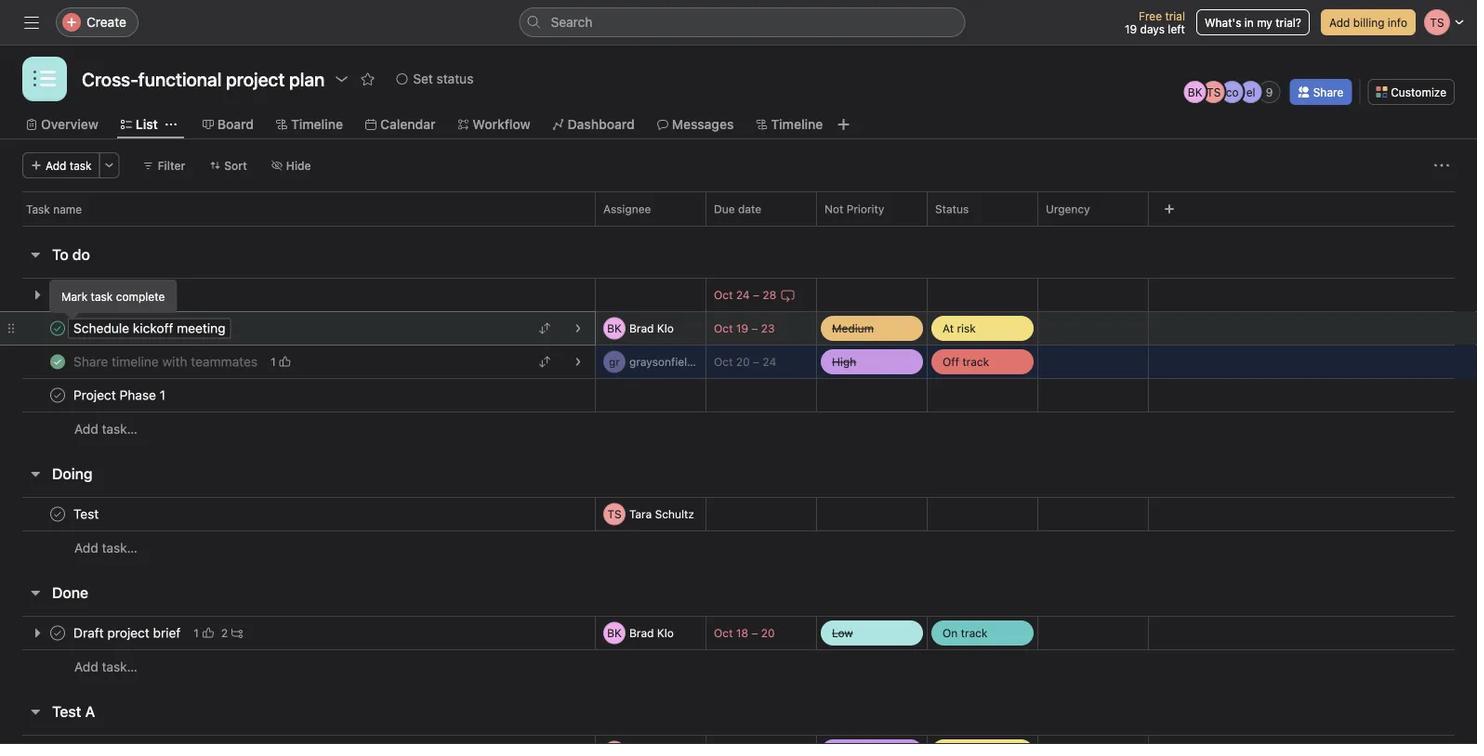 Task type: locate. For each thing, give the bounding box(es) containing it.
20 down oct 19 – 23
[[736, 356, 750, 369]]

doing
[[52, 465, 93, 483]]

doing button
[[52, 457, 93, 491]]

completed checkbox inside test cell
[[46, 503, 69, 526]]

0 vertical spatial brad klo
[[629, 322, 674, 335]]

0 horizontal spatial timeline link
[[276, 114, 343, 135]]

1 brad from the top
[[629, 322, 654, 335]]

completed checkbox right expand subtask list for the task draft a image
[[46, 284, 69, 306]]

1 vertical spatial klo
[[657, 627, 674, 640]]

collapse task list for this section image for doing
[[28, 467, 43, 482]]

create
[[86, 14, 126, 30]]

details image right move tasks between sections image
[[573, 357, 584, 368]]

– for 28
[[753, 289, 760, 302]]

0 vertical spatial completed checkbox
[[46, 284, 69, 306]]

track right on
[[961, 627, 988, 640]]

customize button
[[1368, 79, 1455, 105]]

to do
[[52, 246, 90, 264]]

4 completed image from the top
[[46, 503, 69, 526]]

collapse task list for this section image
[[28, 247, 43, 262], [28, 467, 43, 482], [28, 586, 43, 601]]

oct up oct 19 – 23
[[714, 289, 733, 302]]

add tab image
[[836, 117, 851, 132]]

filter button
[[134, 152, 194, 178]]

2 timeline link from the left
[[756, 114, 823, 135]]

klo left 18
[[657, 627, 674, 640]]

1 add task… from the top
[[74, 422, 137, 437]]

2 completed image from the top
[[46, 351, 69, 373]]

oct up oct 20 – 24
[[714, 322, 733, 335]]

0 vertical spatial add task… button
[[74, 419, 137, 440]]

1 vertical spatial 20
[[761, 627, 775, 640]]

1 horizontal spatial timeline link
[[756, 114, 823, 135]]

row containing task name
[[0, 192, 1477, 226]]

1 vertical spatial 19
[[736, 322, 748, 335]]

1 details image from the top
[[573, 323, 584, 334]]

repeats image
[[780, 288, 795, 303]]

add task… row down 18
[[0, 650, 1477, 684]]

completed image for schedule kickoff meeting text box
[[46, 317, 69, 340]]

row containing ts
[[0, 497, 1477, 532]]

9
[[1266, 86, 1273, 99]]

1 task… from the top
[[102, 422, 137, 437]]

1 vertical spatial 24
[[763, 356, 776, 369]]

0 horizontal spatial 20
[[736, 356, 750, 369]]

1 — from the top
[[1050, 323, 1058, 334]]

oct 24 – 28
[[714, 289, 777, 302]]

add task… inside header to do tree grid
[[74, 422, 137, 437]]

completed checkbox inside share timeline with teammates cell
[[46, 351, 69, 373]]

1 horizontal spatial 20
[[761, 627, 775, 640]]

0 vertical spatial completed image
[[46, 284, 69, 306]]

0 horizontal spatial bk
[[607, 322, 622, 335]]

add task… row down oct 20 – 24
[[0, 412, 1477, 446]]

task… inside header done tree grid
[[102, 660, 137, 675]]

1 vertical spatial ts
[[607, 508, 622, 521]]

1 vertical spatial add task…
[[74, 541, 137, 556]]

add task… button for 3rd collapse task list for this section icon from the top
[[74, 657, 137, 678]]

1 completed image from the top
[[46, 317, 69, 340]]

2 vertical spatial collapse task list for this section image
[[28, 586, 43, 601]]

1 vertical spatial completed checkbox
[[46, 317, 69, 340]]

completed image inside project phase 1 cell
[[46, 384, 69, 407]]

ts
[[1207, 86, 1221, 99], [607, 508, 622, 521]]

not priority
[[825, 203, 884, 216]]

3 oct from the top
[[714, 356, 733, 369]]

messages
[[672, 117, 734, 132]]

free
[[1139, 9, 1162, 22]]

brad
[[629, 322, 654, 335], [629, 627, 654, 640]]

Completed checkbox
[[46, 351, 69, 373], [46, 384, 69, 407], [46, 503, 69, 526]]

2 completed image from the top
[[46, 622, 69, 645]]

klo
[[657, 322, 674, 335], [657, 627, 674, 640]]

0 vertical spatial add task…
[[74, 422, 137, 437]]

add up doing button
[[74, 422, 98, 437]]

– left 28
[[753, 289, 760, 302]]

1 klo from the top
[[657, 322, 674, 335]]

add task… down the test text field
[[74, 541, 137, 556]]

1 vertical spatial brad
[[629, 627, 654, 640]]

20 right 18
[[761, 627, 775, 640]]

tab actions image
[[165, 119, 176, 130]]

task… inside 'header doing' tree grid
[[102, 541, 137, 556]]

3 add task… button from the top
[[74, 657, 137, 678]]

completed image for the test text field
[[46, 503, 69, 526]]

brad klo up gr button
[[629, 322, 674, 335]]

add billing info
[[1329, 16, 1407, 29]]

collapse task list for this section image
[[28, 705, 43, 720]]

billing
[[1353, 16, 1385, 29]]

1 vertical spatial details image
[[573, 357, 584, 368]]

add task… down draft project brief "text field"
[[74, 660, 137, 675]]

task inside button
[[70, 159, 92, 172]]

3 task… from the top
[[102, 660, 137, 675]]

2 vertical spatial task…
[[102, 660, 137, 675]]

track right "off"
[[962, 356, 989, 369]]

header to do tree grid
[[0, 278, 1477, 446]]

task name
[[26, 203, 82, 216]]

1
[[271, 356, 276, 369]]

0 vertical spatial —
[[1050, 323, 1058, 334]]

20 inside header done tree grid
[[761, 627, 775, 640]]

free trial 19 days left
[[1125, 9, 1185, 35]]

0 horizontal spatial 19
[[736, 322, 748, 335]]

brad klo
[[629, 322, 674, 335], [629, 627, 674, 640]]

add left billing
[[1329, 16, 1350, 29]]

timeline link
[[276, 114, 343, 135], [756, 114, 823, 135]]

oct for oct 20 – 24
[[714, 356, 733, 369]]

completed checkbox left the test text field
[[46, 503, 69, 526]]

0 vertical spatial track
[[962, 356, 989, 369]]

1 vertical spatial —
[[1050, 357, 1058, 367]]

schedule kickoff meeting cell
[[0, 311, 596, 346]]

mark task complete
[[61, 290, 165, 303]]

2 completed checkbox from the top
[[46, 384, 69, 407]]

2 add task… button from the top
[[74, 538, 137, 559]]

brad klo left 18
[[629, 627, 674, 640]]

ts left co
[[1207, 86, 1221, 99]]

what's
[[1205, 16, 1241, 29]]

0 horizontal spatial ts
[[607, 508, 622, 521]]

1 vertical spatial bk
[[607, 322, 622, 335]]

19 left days
[[1125, 22, 1137, 35]]

2 vertical spatial add task… button
[[74, 657, 137, 678]]

add task… row for draft project brief cell
[[0, 650, 1477, 684]]

add task… down project phase 1 text field
[[74, 422, 137, 437]]

1 add task… row from the top
[[0, 412, 1477, 446]]

2 collapse task list for this section image from the top
[[28, 467, 43, 482]]

— inside popup button
[[1050, 357, 1058, 367]]

24 left 28
[[736, 289, 750, 302]]

completed image right expand subtask list for the task draft project brief icon
[[46, 622, 69, 645]]

2 task… from the top
[[102, 541, 137, 556]]

2 oct from the top
[[714, 322, 733, 335]]

klo up gr button
[[657, 322, 674, 335]]

add task… row down schultz
[[0, 531, 1477, 565]]

1 collapse task list for this section image from the top
[[28, 247, 43, 262]]

brad klo inside header to do tree grid
[[629, 322, 674, 335]]

calendar link
[[365, 114, 435, 135]]

add task… button for collapse task list for this section icon related to doing
[[74, 538, 137, 559]]

1 vertical spatial brad klo
[[629, 627, 674, 640]]

add task… row
[[0, 412, 1477, 446], [0, 531, 1477, 565], [0, 650, 1477, 684]]

add inside add task button
[[46, 159, 66, 172]]

2 completed checkbox from the top
[[46, 317, 69, 340]]

2 subtasks image
[[232, 628, 243, 639]]

1 vertical spatial completed checkbox
[[46, 384, 69, 407]]

search
[[551, 14, 593, 30]]

0 vertical spatial add task… row
[[0, 412, 1477, 446]]

my
[[1257, 16, 1273, 29]]

add task… row for test cell
[[0, 531, 1477, 565]]

task down overview
[[70, 159, 92, 172]]

— up — popup button
[[1050, 323, 1058, 334]]

expand subtask list for the task draft project brief image
[[30, 626, 45, 641]]

1 horizontal spatial 19
[[1125, 22, 1137, 35]]

row containing oct 24
[[0, 278, 1477, 312]]

1 completed checkbox from the top
[[46, 351, 69, 373]]

18
[[736, 627, 748, 640]]

1 timeline link from the left
[[276, 114, 343, 135]]

add task… inside 'header doing' tree grid
[[74, 541, 137, 556]]

add task… button down the test text field
[[74, 538, 137, 559]]

completed image for expand subtask list for the task draft project brief icon
[[46, 622, 69, 645]]

1 vertical spatial task
[[91, 290, 113, 303]]

1 oct from the top
[[714, 289, 733, 302]]

– left the 23
[[752, 322, 758, 335]]

oct for oct 24 – 28
[[714, 289, 733, 302]]

to
[[52, 246, 69, 264]]

timeline link left add tab 'image'
[[756, 114, 823, 135]]

2 — from the top
[[1050, 357, 1058, 367]]

off
[[943, 356, 959, 369]]

off track button
[[928, 346, 1037, 378]]

19
[[1125, 22, 1137, 35], [736, 322, 748, 335]]

2 add task… from the top
[[74, 541, 137, 556]]

list
[[136, 117, 158, 132]]

3 add task… from the top
[[74, 660, 137, 675]]

2 vertical spatial completed checkbox
[[46, 622, 69, 645]]

2 vertical spatial completed checkbox
[[46, 503, 69, 526]]

0 horizontal spatial timeline
[[291, 117, 343, 132]]

24
[[736, 289, 750, 302], [763, 356, 776, 369]]

2 brad klo from the top
[[629, 627, 674, 640]]

completed checkbox down mark
[[46, 351, 69, 373]]

0 vertical spatial collapse task list for this section image
[[28, 247, 43, 262]]

add task… button
[[74, 419, 137, 440], [74, 538, 137, 559], [74, 657, 137, 678]]

add task… inside header done tree grid
[[74, 660, 137, 675]]

add a task to this section image
[[102, 467, 117, 482]]

track inside popup button
[[961, 627, 988, 640]]

track for on track
[[961, 627, 988, 640]]

oct 19 – 23
[[714, 322, 775, 335]]

complete
[[116, 290, 165, 303]]

bk up gr
[[607, 322, 622, 335]]

risk
[[957, 322, 976, 335]]

gr button
[[603, 351, 702, 373]]

0 vertical spatial details image
[[573, 323, 584, 334]]

completed checkbox inside draft project brief cell
[[46, 622, 69, 645]]

add up a
[[74, 660, 98, 675]]

bk
[[1188, 86, 1203, 99], [607, 322, 622, 335]]

completed image right expand subtask list for the task draft a image
[[46, 284, 69, 306]]

add
[[1329, 16, 1350, 29], [46, 159, 66, 172], [74, 422, 98, 437], [74, 541, 98, 556], [74, 660, 98, 675]]

brad inside header to do tree grid
[[629, 322, 654, 335]]

add task… button inside 'header doing' tree grid
[[74, 538, 137, 559]]

1 vertical spatial add task… row
[[0, 531, 1477, 565]]

completed image
[[46, 284, 69, 306], [46, 622, 69, 645]]

task
[[26, 203, 50, 216]]

track
[[962, 356, 989, 369], [961, 627, 988, 640]]

customize
[[1391, 86, 1447, 99]]

move tasks between sections image
[[539, 323, 550, 334]]

task… for 3rd collapse task list for this section icon from the top
[[102, 660, 137, 675]]

task inside "tooltip"
[[91, 290, 113, 303]]

0 vertical spatial task…
[[102, 422, 137, 437]]

task… for collapse task list for this section icon related to doing
[[102, 541, 137, 556]]

completed image inside test cell
[[46, 503, 69, 526]]

2 vertical spatial add task… row
[[0, 650, 1477, 684]]

add inside 'header doing' tree grid
[[74, 541, 98, 556]]

header done tree grid
[[0, 616, 1477, 684]]

1 vertical spatial add task… button
[[74, 538, 137, 559]]

0 vertical spatial 24
[[736, 289, 750, 302]]

3 collapse task list for this section image from the top
[[28, 586, 43, 601]]

details image for move tasks between sections icon
[[573, 323, 584, 334]]

1 horizontal spatial more actions image
[[1434, 158, 1449, 173]]

share
[[1313, 86, 1344, 99]]

task right mark
[[91, 290, 113, 303]]

collapse task list for this section image left to on the top of the page
[[28, 247, 43, 262]]

more actions image right add task
[[104, 160, 115, 171]]

bk left co
[[1188, 86, 1203, 99]]

a
[[85, 703, 95, 721]]

– inside header done tree grid
[[752, 627, 758, 640]]

share timeline with teammates cell
[[0, 345, 596, 379]]

2 brad from the top
[[629, 627, 654, 640]]

1 horizontal spatial 24
[[763, 356, 776, 369]]

–
[[753, 289, 760, 302], [752, 322, 758, 335], [753, 356, 760, 369], [752, 627, 758, 640]]

timeline left add tab 'image'
[[771, 117, 823, 132]]

cross-functional project plan
[[82, 68, 325, 90]]

1 vertical spatial task…
[[102, 541, 137, 556]]

add task… button down project phase 1 text field
[[74, 419, 137, 440]]

task… down draft project brief "text field"
[[102, 660, 137, 675]]

2 details image from the top
[[573, 357, 584, 368]]

completed checkbox inside project phase 1 cell
[[46, 384, 69, 407]]

0 vertical spatial completed checkbox
[[46, 351, 69, 373]]

completed image inside schedule kickoff meeting cell
[[46, 317, 69, 340]]

1 completed checkbox from the top
[[46, 284, 69, 306]]

ts left tara
[[607, 508, 622, 521]]

0 vertical spatial 20
[[736, 356, 750, 369]]

timeline link up hide
[[276, 114, 343, 135]]

days
[[1140, 22, 1165, 35]]

1 completed image from the top
[[46, 284, 69, 306]]

priority
[[847, 203, 884, 216]]

4 oct from the top
[[714, 627, 733, 640]]

info
[[1388, 16, 1407, 29]]

completed checkbox left project phase 1 text field
[[46, 384, 69, 407]]

klo inside brad klo button
[[657, 627, 674, 640]]

move tasks between sections image
[[539, 357, 550, 368]]

– right 18
[[752, 627, 758, 640]]

brad inside brad klo button
[[629, 627, 654, 640]]

add task… for test cell
[[74, 541, 137, 556]]

oct for oct 18 – 20
[[714, 627, 733, 640]]

oct inside header done tree grid
[[714, 627, 733, 640]]

oct left 18
[[714, 627, 733, 640]]

oct for oct 19 – 23
[[714, 322, 733, 335]]

gr
[[609, 356, 620, 369]]

— down — dropdown button
[[1050, 357, 1058, 367]]

add down overview link
[[46, 159, 66, 172]]

completed checkbox for the test text field
[[46, 503, 69, 526]]

1 add task… button from the top
[[74, 419, 137, 440]]

details image right move tasks between sections icon
[[573, 323, 584, 334]]

— inside dropdown button
[[1050, 323, 1058, 334]]

completed image inside draft a cell
[[46, 284, 69, 306]]

oct down oct 19 – 23
[[714, 356, 733, 369]]

completed checkbox inside draft a cell
[[46, 284, 69, 306]]

2 add task… row from the top
[[0, 531, 1477, 565]]

0 horizontal spatial 24
[[736, 289, 750, 302]]

0 vertical spatial brad
[[629, 322, 654, 335]]

1 horizontal spatial timeline
[[771, 117, 823, 132]]

row containing bk
[[0, 311, 1477, 346]]

details image for move tasks between sections image
[[573, 357, 584, 368]]

1 vertical spatial collapse task list for this section image
[[28, 467, 43, 482]]

0 vertical spatial klo
[[657, 322, 674, 335]]

completed checkbox down mark
[[46, 317, 69, 340]]

done
[[52, 584, 88, 602]]

2 klo from the top
[[657, 627, 674, 640]]

status
[[437, 71, 474, 86]]

details image inside share timeline with teammates cell
[[573, 357, 584, 368]]

sort button
[[201, 152, 255, 178]]

19 left the 23
[[736, 322, 748, 335]]

search list box
[[519, 7, 965, 37]]

3 add task… row from the top
[[0, 650, 1477, 684]]

2 timeline from the left
[[771, 117, 823, 132]]

add task… button down draft project brief "text field"
[[74, 657, 137, 678]]

project phase 1 cell
[[0, 378, 596, 413]]

test
[[52, 703, 81, 721]]

0 vertical spatial 19
[[1125, 22, 1137, 35]]

Completed checkbox
[[46, 284, 69, 306], [46, 317, 69, 340], [46, 622, 69, 645]]

1 horizontal spatial ts
[[1207, 86, 1221, 99]]

completed checkbox right expand subtask list for the task draft project brief icon
[[46, 622, 69, 645]]

3 completed checkbox from the top
[[46, 503, 69, 526]]

tara schultz
[[629, 508, 694, 521]]

at risk
[[943, 322, 976, 335]]

to do button
[[52, 238, 90, 271]]

3 completed image from the top
[[46, 384, 69, 407]]

24 down the 23
[[763, 356, 776, 369]]

more actions image down the "customize"
[[1434, 158, 1449, 173]]

– down oct 19 – 23
[[753, 356, 760, 369]]

collapse task list for this section image left doing button
[[28, 467, 43, 482]]

0 vertical spatial task
[[70, 159, 92, 172]]

add task… for draft project brief cell
[[74, 660, 137, 675]]

timeline
[[291, 117, 343, 132], [771, 117, 823, 132]]

task… down project phase 1 text field
[[102, 422, 137, 437]]

2 vertical spatial add task…
[[74, 660, 137, 675]]

add down the test text field
[[74, 541, 98, 556]]

details image
[[573, 323, 584, 334], [573, 357, 584, 368]]

1 brad klo from the top
[[629, 322, 674, 335]]

1 vertical spatial completed image
[[46, 622, 69, 645]]

set status
[[413, 71, 474, 86]]

hide button
[[263, 152, 319, 178]]

more actions image
[[1434, 158, 1449, 173], [104, 160, 115, 171]]

completed image for project phase 1 text field
[[46, 384, 69, 407]]

track inside popup button
[[962, 356, 989, 369]]

create button
[[56, 7, 138, 37]]

timeline up hide
[[291, 117, 343, 132]]

collapse task list for this section image left done button
[[28, 586, 43, 601]]

cross-
[[82, 68, 138, 90]]

3 completed checkbox from the top
[[46, 622, 69, 645]]

row
[[0, 192, 1477, 226], [22, 225, 1455, 227], [0, 278, 1477, 312], [0, 311, 1477, 346], [0, 345, 1477, 379], [0, 378, 1477, 413], [0, 497, 1477, 532], [0, 616, 1477, 651]]

Test text field
[[70, 505, 104, 524]]

1 vertical spatial track
[[961, 627, 988, 640]]

1 like. click to like this task image
[[203, 628, 214, 639]]

due
[[714, 203, 735, 216]]

add billing info button
[[1321, 9, 1416, 35]]

1 horizontal spatial bk
[[1188, 86, 1203, 99]]

add field image
[[1164, 204, 1175, 215]]

completed image
[[46, 317, 69, 340], [46, 351, 69, 373], [46, 384, 69, 407], [46, 503, 69, 526]]

completed checkbox for 3rd collapse task list for this section icon from the top
[[46, 622, 69, 645]]

task… down the test text field
[[102, 541, 137, 556]]



Task type: describe. For each thing, give the bounding box(es) containing it.
add inside add billing info button
[[1329, 16, 1350, 29]]

mark task complete tooltip
[[50, 281, 176, 318]]

row containing 1
[[0, 345, 1477, 379]]

completed image for the "share timeline with teammates" text field
[[46, 351, 69, 373]]

Share timeline with teammates text field
[[70, 353, 263, 371]]

add to starred image
[[360, 72, 375, 86]]

add task
[[46, 159, 92, 172]]

completed image for expand subtask list for the task draft a image
[[46, 284, 69, 306]]

collapse task list for this section image for to do
[[28, 247, 43, 262]]

Draft project brief text field
[[70, 624, 186, 643]]

add inside header to do tree grid
[[74, 422, 98, 437]]

— button
[[1038, 312, 1148, 345]]

do
[[72, 246, 90, 264]]

overview
[[41, 117, 98, 132]]

– for 24
[[753, 356, 760, 369]]

0 vertical spatial bk
[[1188, 86, 1203, 99]]

high
[[832, 356, 856, 369]]

task for mark
[[91, 290, 113, 303]]

assignee
[[603, 203, 651, 216]]

share button
[[1290, 79, 1352, 105]]

test a button
[[52, 695, 95, 729]]

hide
[[286, 159, 311, 172]]

28
[[763, 289, 777, 302]]

expand subtask list for the task draft a image
[[30, 288, 45, 303]]

draft project brief cell
[[0, 616, 596, 651]]

name
[[53, 203, 82, 216]]

23
[[761, 322, 775, 335]]

expand sidebar image
[[24, 15, 39, 30]]

date
[[738, 203, 761, 216]]

search button
[[519, 7, 965, 37]]

test cell
[[0, 497, 596, 532]]

low
[[832, 627, 853, 640]]

completed checkbox for the "share timeline with teammates" text field
[[46, 351, 69, 373]]

overview link
[[26, 114, 98, 135]]

Schedule kickoff meeting text field
[[70, 319, 231, 338]]

at risk button
[[928, 312, 1037, 345]]

– for 23
[[752, 322, 758, 335]]

brad klo inside button
[[629, 627, 674, 640]]

board link
[[202, 114, 254, 135]]

show options image
[[334, 72, 349, 86]]

set
[[413, 71, 433, 86]]

filter
[[158, 159, 185, 172]]

not
[[825, 203, 844, 216]]

on track
[[943, 627, 988, 640]]

dashboard link
[[553, 114, 635, 135]]

20 inside header to do tree grid
[[736, 356, 750, 369]]

workflow
[[473, 117, 530, 132]]

bk inside row
[[607, 322, 622, 335]]

el
[[1246, 86, 1256, 99]]

on track button
[[928, 617, 1037, 650]]

add task… button inside header to do tree grid
[[74, 419, 137, 440]]

medium button
[[817, 312, 927, 345]]

set status button
[[388, 66, 482, 92]]

tara
[[629, 508, 652, 521]]

ts inside 'header doing' tree grid
[[607, 508, 622, 521]]

trial?
[[1276, 16, 1301, 29]]

board
[[217, 117, 254, 132]]

task for add
[[70, 159, 92, 172]]

— for at risk
[[1050, 323, 1058, 334]]

list link
[[121, 114, 158, 135]]

19 inside header to do tree grid
[[736, 322, 748, 335]]

0 vertical spatial ts
[[1207, 86, 1221, 99]]

completed checkbox for project phase 1 text field
[[46, 384, 69, 407]]

what's in my trial? button
[[1196, 9, 1310, 35]]

1 timeline from the left
[[291, 117, 343, 132]]

trial
[[1165, 9, 1185, 22]]

0 horizontal spatial more actions image
[[104, 160, 115, 171]]

task… inside header to do tree grid
[[102, 422, 137, 437]]

workflow link
[[458, 114, 530, 135]]

off track
[[943, 356, 989, 369]]

— button
[[1038, 345, 1148, 379]]

in
[[1245, 16, 1254, 29]]

on
[[943, 627, 958, 640]]

draft a cell
[[0, 278, 596, 312]]

co
[[1226, 86, 1239, 99]]

track for off track
[[962, 356, 989, 369]]

at
[[943, 322, 954, 335]]

mark
[[61, 290, 88, 303]]

19 inside "free trial 19 days left"
[[1125, 22, 1137, 35]]

brad klo button
[[603, 622, 702, 645]]

status
[[935, 203, 969, 216]]

Project Phase 1 text field
[[70, 386, 171, 405]]

urgency
[[1046, 203, 1090, 216]]

– for 20
[[752, 627, 758, 640]]

schultz
[[655, 508, 694, 521]]

completed checkbox for to do collapse task list for this section icon
[[46, 284, 69, 306]]

add task button
[[22, 152, 100, 178]]

messages link
[[657, 114, 734, 135]]

project plan
[[226, 68, 325, 90]]

completed checkbox inside schedule kickoff meeting cell
[[46, 317, 69, 340]]

header doing tree grid
[[0, 497, 1477, 565]]

low button
[[817, 617, 927, 650]]

list image
[[33, 68, 56, 90]]

done button
[[52, 576, 88, 610]]

test a
[[52, 703, 95, 721]]

oct 20 – 24
[[714, 356, 776, 369]]

dashboard
[[568, 117, 635, 132]]

due date
[[714, 203, 761, 216]]

add inside header done tree grid
[[74, 660, 98, 675]]

klo inside header to do tree grid
[[657, 322, 674, 335]]

1 button
[[267, 353, 294, 371]]

— for off track
[[1050, 357, 1058, 367]]

sort
[[224, 159, 247, 172]]

row containing brad klo
[[0, 616, 1477, 651]]



Task type: vqa. For each thing, say whether or not it's contained in the screenshot.
Today Button
no



